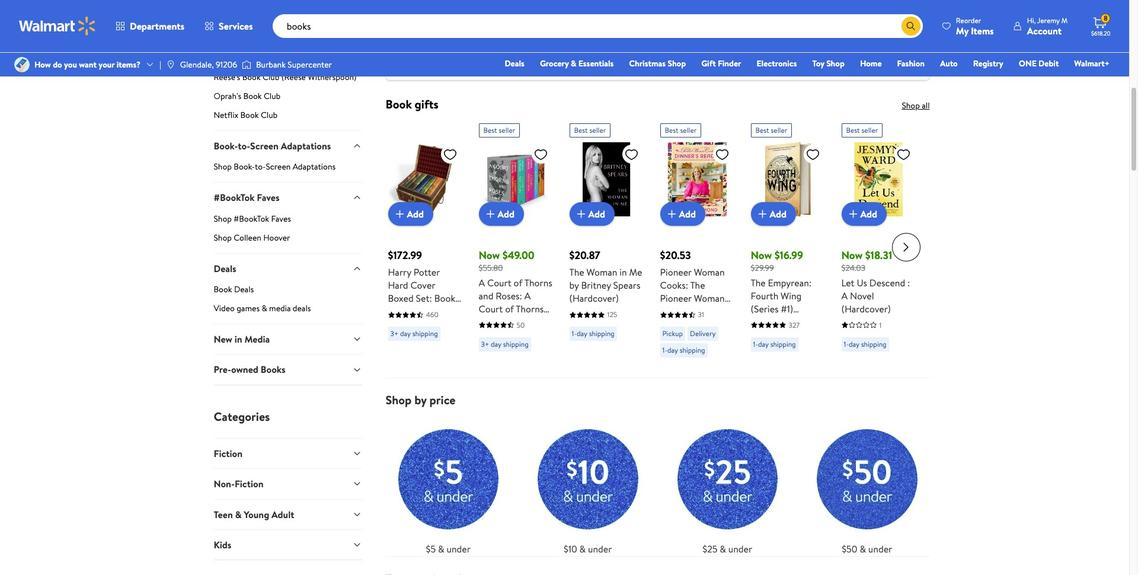 Task type: locate. For each thing, give the bounding box(es) containing it.
shop by price
[[386, 392, 456, 408]]

shop #booktok faves link
[[214, 213, 362, 229]]

add to favorites list, the empyrean: fourth wing (series #1) (hardcover) image
[[806, 147, 820, 162]]

#booktok
[[214, 191, 255, 204], [234, 213, 269, 224]]

0 horizontal spatial books
[[261, 363, 286, 376]]

0 horizontal spatial  image
[[166, 60, 175, 69]]

& for grocery
[[571, 58, 577, 69]]

fashion link
[[892, 57, 930, 70]]

1 under from the left
[[447, 543, 471, 556]]

book up video
[[214, 283, 232, 295]]

1 vertical spatial and
[[479, 315, 494, 328]]

shop inside shop colleen hoover link
[[214, 232, 232, 243]]

add up $20.53
[[679, 208, 696, 221]]

1 add button from the left
[[388, 202, 433, 226]]

to- down netflix book club
[[238, 139, 250, 152]]

add to cart image for now
[[484, 207, 498, 221]]

best up the walmart
[[214, 30, 232, 44]]

best for $49.00
[[484, 125, 497, 135]]

video
[[214, 302, 235, 314]]

supercenter
[[288, 59, 332, 71]]

4 product group from the left
[[660, 119, 734, 373]]

1 horizontal spatial 3+
[[481, 339, 489, 349]]

add button up $16.99
[[751, 202, 796, 226]]

add to cart image up $55.80 at top
[[484, 207, 498, 221]]

the down $29.99
[[751, 276, 766, 289]]

under right $50
[[868, 543, 892, 556]]

1 product group from the left
[[388, 119, 462, 373]]

add to favorites list, pioneer woman cooks: the pioneer woman cooks--dinner's ready! (hardcover) image
[[715, 147, 730, 162]]

seller for pioneer
[[680, 125, 697, 135]]

1 vertical spatial #booktok
[[234, 213, 269, 224]]

add button up $20.87
[[569, 202, 615, 226]]

add button up $18.31
[[842, 202, 887, 226]]

club
[[266, 52, 283, 64], [263, 71, 279, 83], [264, 90, 281, 102], [261, 109, 278, 121]]

best up pioneer woman cooks: the pioneer woman cooks--dinner's ready! (hardcover) image at the right
[[665, 125, 679, 135]]

woman inside $20.87 the woman in me by britney spears (hardcover)
[[587, 266, 617, 279]]

add to cart image up $172.99
[[393, 207, 407, 221]]

2 product group from the left
[[479, 119, 553, 373]]

carousel controls navigation
[[556, 59, 759, 73]]

kids
[[214, 538, 232, 551]]

shop inside the christmas shop link
[[668, 58, 686, 69]]

thorns up 50
[[516, 302, 544, 315]]

5 seller from the left
[[862, 125, 878, 135]]

faves up shop #booktok faves
[[257, 191, 280, 204]]

#booktok up shop colleen hoover
[[234, 213, 269, 224]]

grocery & essentials link
[[535, 57, 619, 70]]

club down burbank
[[263, 71, 279, 83]]

shipping down the delivery
[[680, 345, 705, 355]]

shop up the #booktok faves
[[214, 161, 232, 173]]

1-day shipping for the
[[572, 329, 615, 339]]

3+ left (5
[[481, 339, 489, 349]]

1 vertical spatial book-
[[234, 161, 255, 173]]

4 add from the left
[[679, 208, 696, 221]]

faves inside dropdown button
[[257, 191, 280, 204]]

1 horizontal spatial add to cart image
[[756, 207, 770, 221]]

add to cart image up $24.03
[[846, 207, 861, 221]]

the inside $20.87 the woman in me by britney spears (hardcover)
[[569, 266, 584, 279]]

0 horizontal spatial add to cart image
[[574, 207, 588, 221]]

1 seller from the left
[[499, 125, 515, 135]]

product group
[[388, 119, 462, 373], [479, 119, 553, 373], [569, 119, 644, 373], [660, 119, 734, 373], [751, 119, 825, 373], [842, 119, 916, 373]]

roses:
[[496, 289, 522, 302]]

shipping right (5
[[503, 339, 529, 349]]

adaptations up '#booktok faves' dropdown button
[[293, 161, 336, 173]]

 image right |
[[166, 60, 175, 69]]

deals left grocery at the left of the page
[[505, 58, 525, 69]]

1 vertical spatial adaptations
[[293, 161, 336, 173]]

1-day shipping down 125
[[572, 329, 615, 339]]

add up $172.99
[[407, 208, 424, 221]]

3 under from the left
[[729, 543, 752, 556]]

1-day shipping down 1
[[844, 339, 887, 349]]

& right $50
[[860, 543, 866, 556]]

2 horizontal spatial add to cart image
[[665, 207, 679, 221]]

shop for shop #booktok faves
[[214, 213, 232, 224]]

4 seller from the left
[[771, 125, 788, 135]]

3 add to cart image from the left
[[665, 207, 679, 221]]

:
[[908, 276, 910, 289]]

deals
[[293, 302, 311, 314]]

3 seller from the left
[[680, 125, 697, 135]]

125
[[607, 310, 617, 320]]

under for $5 & under
[[447, 543, 471, 556]]

add to cart image
[[393, 207, 407, 221], [484, 207, 498, 221], [665, 207, 679, 221]]

1
[[880, 320, 882, 330]]

adult
[[272, 508, 294, 521]]

0 horizontal spatial the
[[569, 266, 584, 279]]

reese's book club (reese witherspoon) link
[[214, 71, 362, 88]]

to-
[[238, 139, 250, 152], [255, 161, 266, 173]]

britney
[[581, 279, 611, 292]]

$5 & under
[[426, 543, 471, 556]]

day down (series
[[758, 339, 769, 349]]

shop for shop all
[[902, 100, 920, 112]]

(reese
[[281, 71, 306, 83]]

(hardcover) down fourth
[[751, 315, 800, 328]]

shipping for $49.00
[[503, 339, 529, 349]]

5 add from the left
[[770, 208, 787, 221]]

seller
[[499, 125, 515, 135], [590, 125, 606, 135], [680, 125, 697, 135], [771, 125, 788, 135], [862, 125, 878, 135]]

club for netflix book club
[[261, 109, 278, 121]]

under
[[447, 543, 471, 556], [588, 543, 612, 556], [729, 543, 752, 556], [868, 543, 892, 556]]

5 best seller from the left
[[846, 125, 878, 135]]

& for $50
[[860, 543, 866, 556]]

jeremy
[[1037, 15, 1060, 25]]

1 horizontal spatial now
[[751, 248, 772, 263]]

boxed
[[388, 292, 414, 305]]

0 vertical spatial book-
[[214, 139, 238, 152]]

add
[[407, 208, 424, 221], [498, 208, 515, 221], [588, 208, 605, 221], [679, 208, 696, 221], [770, 208, 787, 221], [861, 208, 878, 221]]

shop for shop by price
[[386, 392, 412, 408]]

the right 'cooks:' at the right of the page
[[690, 279, 705, 292]]

book inside best of book clubs dropdown button
[[245, 30, 266, 44]]

day down the britney at the right
[[577, 329, 587, 339]]

harry
[[388, 266, 411, 279]]

4 add button from the left
[[660, 202, 706, 226]]

0 vertical spatial by
[[569, 279, 579, 292]]

& right $25
[[720, 543, 726, 556]]

add for pioneer
[[679, 208, 696, 221]]

in inside $20.87 the woman in me by britney spears (hardcover)
[[620, 266, 627, 279]]

woman right 'cooks:' at the right of the page
[[694, 266, 725, 279]]

shop left all
[[902, 100, 920, 112]]

us
[[857, 276, 867, 289]]

#booktok inside dropdown button
[[214, 191, 255, 204]]

book down 'oprah's book club'
[[240, 109, 259, 121]]

add button for $16.99
[[751, 202, 796, 226]]

walmart+
[[1075, 58, 1110, 69]]

0 horizontal spatial now
[[479, 248, 500, 263]]

(hardcover) inside now $18.31 $24.03 let us descend : a novel (hardcover)
[[842, 302, 891, 315]]

add button up $20.53
[[660, 202, 706, 226]]

shop inside shop book-to-screen adaptations link
[[214, 161, 232, 173]]

list containing $5 & under
[[379, 407, 937, 556]]

add button up $49.00
[[479, 202, 524, 226]]

all
[[922, 100, 930, 112]]

1- for $18.31
[[844, 339, 849, 349]]

3+ day shipping up '(paperback)' at left bottom
[[481, 339, 529, 349]]

(series
[[751, 302, 779, 315]]

adaptations inside shop book-to-screen adaptations link
[[293, 161, 336, 173]]

best seller up let us descend : a novel (hardcover) image
[[846, 125, 878, 135]]

&
[[571, 58, 577, 69], [262, 302, 267, 314], [235, 508, 242, 521], [438, 543, 444, 556], [580, 543, 586, 556], [720, 543, 726, 556], [860, 543, 866, 556]]

2 add button from the left
[[479, 202, 524, 226]]

& right pause image
[[571, 58, 577, 69]]

seller up the empyrean: fourth wing (series #1) (hardcover) image
[[771, 125, 788, 135]]

screen inside dropdown button
[[250, 139, 279, 152]]

under for $25 & under
[[729, 543, 752, 556]]

add up $16.99
[[770, 208, 787, 221]]

shop right toy
[[827, 58, 845, 69]]

add to cart image for the
[[574, 207, 588, 221]]

1-day shipping
[[572, 329, 615, 339], [753, 339, 796, 349], [844, 339, 887, 349], [663, 345, 705, 355]]

home
[[860, 58, 882, 69]]

2 horizontal spatial a
[[842, 289, 848, 302]]

2 horizontal spatial add to cart image
[[846, 207, 861, 221]]

best for pioneer
[[665, 125, 679, 135]]

in right new
[[235, 333, 242, 346]]

(hardcover) down "-"
[[660, 331, 710, 344]]

$20.53
[[660, 248, 691, 263]]

court
[[487, 276, 512, 289], [479, 302, 503, 315]]

deals up games
[[234, 283, 254, 295]]

1 vertical spatial by
[[415, 392, 427, 408]]

thorns right roses:
[[525, 276, 552, 289]]

best seller for $18.31
[[846, 125, 878, 135]]

seller for $18.31
[[862, 125, 878, 135]]

one debit
[[1019, 58, 1059, 69]]

wing
[[781, 289, 802, 302]]

1 vertical spatial books
[[261, 363, 286, 376]]

add button for pioneer
[[660, 202, 706, 226]]

cover
[[411, 279, 435, 292]]

best seller up the woman in me by britney spears (hardcover) image
[[574, 125, 606, 135]]

0 vertical spatial thorns
[[525, 276, 552, 289]]

(hardcover)
[[569, 292, 619, 305], [842, 302, 891, 315], [751, 315, 800, 328], [660, 331, 710, 344]]

3 product group from the left
[[569, 119, 644, 373]]

the down $20.87
[[569, 266, 584, 279]]

add to cart image up $20.53
[[665, 207, 679, 221]]

shop inside toy shop link
[[827, 58, 845, 69]]

now left $16.99
[[751, 248, 772, 263]]

shipping for $16.99
[[771, 339, 796, 349]]

1 horizontal spatial by
[[569, 279, 579, 292]]

0 vertical spatial of
[[234, 30, 243, 44]]

$20.87
[[569, 248, 600, 263]]

screen down book-to-screen adaptations
[[266, 161, 291, 173]]

now inside now $49.00 $55.80 a court of thorns and roses: a court of thorns and roses paperback box set (5 books) (paperback)
[[479, 248, 500, 263]]

1 horizontal spatial 3+ day shipping
[[481, 339, 529, 349]]

best seller for pioneer
[[665, 125, 697, 135]]

fiction up non-
[[214, 447, 243, 460]]

3 add button from the left
[[569, 202, 615, 226]]

$29.99
[[751, 262, 774, 274]]

media
[[245, 333, 270, 346]]

5 product group from the left
[[751, 119, 825, 373]]

fiction up teen & young adult
[[235, 477, 264, 490]]

now inside now $18.31 $24.03 let us descend : a novel (hardcover)
[[842, 248, 863, 263]]

now $16.99 $29.99 the empyrean: fourth wing (series #1) (hardcover)
[[751, 248, 812, 328]]

0 vertical spatial faves
[[257, 191, 280, 204]]

(hardcover) inside $20.87 the woman in me by britney spears (hardcover)
[[569, 292, 619, 305]]

& for $10
[[580, 543, 586, 556]]

2 add from the left
[[498, 208, 515, 221]]

deals button
[[214, 253, 362, 283]]

2 horizontal spatial the
[[751, 276, 766, 289]]

#1)
[[781, 302, 793, 315]]

video games & media deals link
[[214, 302, 362, 324]]

book down the walmart book club
[[242, 71, 261, 83]]

3 add from the left
[[588, 208, 605, 221]]

shipping down '327'
[[771, 339, 796, 349]]

registry
[[973, 58, 1004, 69]]

product group containing $20.87
[[569, 119, 644, 373]]

0 vertical spatial in
[[620, 266, 627, 279]]

court down $55.80 at top
[[487, 276, 512, 289]]

list
[[379, 407, 937, 556]]

items
[[971, 24, 994, 37]]

add button up $172.99
[[388, 202, 433, 226]]

best seller up pioneer woman cooks: the pioneer woman cooks--dinner's ready! (hardcover) image at the right
[[665, 125, 697, 135]]

$50 & under link
[[805, 417, 930, 556]]

3 best seller from the left
[[665, 125, 697, 135]]

best up the empyrean: fourth wing (series #1) (hardcover) image
[[756, 125, 769, 135]]

oprah's book club
[[214, 90, 281, 102]]

best seller up a court of thorns and roses: a court of thorns and roses paperback box set (5 books) (paperback) image at top
[[484, 125, 515, 135]]

0 vertical spatial deals
[[505, 58, 525, 69]]

shipping for the
[[589, 329, 615, 339]]

 image for glendale, 91206
[[166, 60, 175, 69]]

add to favorites list, let us descend : a novel (hardcover) image
[[897, 147, 911, 162]]

now inside now $16.99 $29.99 the empyrean: fourth wing (series #1) (hardcover)
[[751, 248, 772, 263]]

2 and from the top
[[479, 315, 494, 328]]

2 now from the left
[[751, 248, 772, 263]]

add to cart image
[[574, 207, 588, 221], [756, 207, 770, 221], [846, 207, 861, 221]]

(5
[[495, 341, 503, 355]]

book-to-screen adaptations button
[[214, 130, 362, 161]]

book-
[[214, 139, 238, 152], [234, 161, 255, 173]]

faves up hoover
[[271, 213, 291, 224]]

0 vertical spatial books
[[434, 292, 459, 305]]

club for reese's book club (reese witherspoon)
[[263, 71, 279, 83]]

pioneer up ready!
[[660, 292, 692, 305]]

1 horizontal spatial  image
[[242, 59, 251, 71]]

under for $50 & under
[[868, 543, 892, 556]]

club for walmart book club
[[266, 52, 283, 64]]

3 add to cart image from the left
[[846, 207, 861, 221]]

1 now from the left
[[479, 248, 500, 263]]

under right $25
[[729, 543, 752, 556]]

and left "roses" at bottom
[[479, 315, 494, 328]]

6 add from the left
[[861, 208, 878, 221]]

day down 7
[[400, 329, 411, 339]]

0 vertical spatial #booktok
[[214, 191, 255, 204]]

harry potter hard cover boxed set: books #1-7 image
[[388, 143, 462, 217]]

clubs
[[269, 30, 292, 44]]

1 add to cart image from the left
[[574, 207, 588, 221]]

1 vertical spatial deals
[[214, 262, 236, 275]]

best up let us descend : a novel (hardcover) image
[[846, 125, 860, 135]]

a right roses:
[[525, 289, 531, 302]]

screen
[[250, 139, 279, 152], [266, 161, 291, 173]]

book-to-screen adaptations
[[214, 139, 331, 152]]

shop inside shop #booktok faves link
[[214, 213, 232, 224]]

add to cart image for $16.99
[[756, 207, 770, 221]]

box
[[524, 328, 539, 341]]

2 under from the left
[[588, 543, 612, 556]]

media
[[269, 302, 291, 314]]

2 seller from the left
[[590, 125, 606, 135]]

registry link
[[968, 57, 1009, 70]]

hi,
[[1027, 15, 1036, 25]]

0 horizontal spatial a
[[479, 276, 485, 289]]

day down novel
[[849, 339, 860, 349]]

book inside oprah's book club link
[[243, 90, 262, 102]]

product group containing $172.99
[[388, 119, 462, 373]]

1 horizontal spatial to-
[[255, 161, 266, 173]]

by left the britney at the right
[[569, 279, 579, 292]]

Walmart Site-Wide search field
[[273, 14, 923, 38]]

teen
[[214, 508, 233, 521]]

seller up the woman in me by britney spears (hardcover) image
[[590, 125, 606, 135]]

1-day shipping for $18.31
[[844, 339, 887, 349]]

club up reese's book club (reese witherspoon) on the left of the page
[[266, 52, 283, 64]]

add to cart image up $29.99
[[756, 207, 770, 221]]

potter
[[414, 266, 440, 279]]

best up the woman in me by britney spears (hardcover) image
[[574, 125, 588, 135]]

& inside "dropdown button"
[[235, 508, 242, 521]]

deals
[[505, 58, 525, 69], [214, 262, 236, 275], [234, 283, 254, 295]]

in
[[620, 266, 627, 279], [235, 333, 242, 346]]

3 now from the left
[[842, 248, 863, 263]]

add up $49.00
[[498, 208, 515, 221]]

3+ down #1-
[[390, 329, 398, 339]]

gift finder link
[[696, 57, 747, 70]]

1 vertical spatial in
[[235, 333, 242, 346]]

add for $18.31
[[861, 208, 878, 221]]

of inside dropdown button
[[234, 30, 243, 44]]

seller up let us descend : a novel (hardcover) image
[[862, 125, 878, 135]]

product group containing now $16.99
[[751, 119, 825, 373]]

add to favorites list, a court of thorns and roses: a court of thorns and roses paperback box set (5 books) (paperback) image
[[534, 147, 548, 162]]

1 horizontal spatial in
[[620, 266, 627, 279]]

1 horizontal spatial the
[[690, 279, 705, 292]]

add button for the
[[569, 202, 615, 226]]

shipping for $18.31
[[861, 339, 887, 349]]

best up a court of thorns and roses: a court of thorns and roses paperback box set (5 books) (paperback) image at top
[[484, 125, 497, 135]]

now $18.31 $24.03 let us descend : a novel (hardcover)
[[842, 248, 910, 315]]

seller for $16.99
[[771, 125, 788, 135]]

books right owned
[[261, 363, 286, 376]]

$10 & under link
[[525, 417, 651, 556]]

shop all link
[[902, 100, 930, 112]]

shop right christmas
[[668, 58, 686, 69]]

product group containing now $49.00
[[479, 119, 553, 373]]

 image
[[14, 57, 30, 72]]

seller up a court of thorns and roses: a court of thorns and roses paperback box set (5 books) (paperback) image at top
[[499, 125, 515, 135]]

finder
[[718, 58, 741, 69]]

1 pioneer from the top
[[660, 266, 692, 279]]

club down reese's book club (reese witherspoon) link
[[264, 90, 281, 102]]

the empyrean: fourth wing (series #1) (hardcover) image
[[751, 143, 825, 217]]

deals up book deals
[[214, 262, 236, 275]]

day for the
[[577, 329, 587, 339]]

0 vertical spatial to-
[[238, 139, 250, 152]]

by left price
[[415, 392, 427, 408]]

book- down netflix
[[214, 139, 238, 152]]

 image right 91206
[[242, 59, 251, 71]]

shop book-to-screen adaptations link
[[214, 161, 362, 182]]

50
[[517, 320, 525, 330]]

$25 & under
[[703, 543, 752, 556]]

in left me
[[620, 266, 627, 279]]

& right $5
[[438, 543, 444, 556]]

let us descend : a novel (hardcover) image
[[842, 143, 916, 217]]

0 horizontal spatial in
[[235, 333, 242, 346]]

and
[[479, 289, 494, 302], [479, 315, 494, 328]]

4 best seller from the left
[[756, 125, 788, 135]]

(hardcover) inside now $16.99 $29.99 the empyrean: fourth wing (series #1) (hardcover)
[[751, 315, 800, 328]]

1 vertical spatial pioneer
[[660, 292, 692, 305]]

0 horizontal spatial to-
[[238, 139, 250, 152]]

a down $55.80 at top
[[479, 276, 485, 289]]

0 vertical spatial adaptations
[[281, 139, 331, 152]]

6 product group from the left
[[842, 119, 916, 373]]

now left $18.31
[[842, 248, 863, 263]]

add to cart image for $18.31
[[846, 207, 861, 221]]

adaptations up shop book-to-screen adaptations link
[[281, 139, 331, 152]]

2 best seller from the left
[[574, 125, 606, 135]]

1 best seller from the left
[[484, 125, 515, 135]]

2 add to cart image from the left
[[484, 207, 498, 221]]

0 vertical spatial fiction
[[214, 447, 243, 460]]

and left roses:
[[479, 289, 494, 302]]

seller up pioneer woman cooks: the pioneer woman cooks--dinner's ready! (hardcover) image at the right
[[680, 125, 697, 135]]

pioneer down $20.53
[[660, 266, 692, 279]]

day for $18.31
[[849, 339, 860, 349]]

a left novel
[[842, 289, 848, 302]]

#booktok faves
[[214, 191, 280, 204]]

6 add button from the left
[[842, 202, 887, 226]]

 image
[[242, 59, 251, 71], [166, 60, 175, 69]]

book up the walmart book club
[[245, 30, 266, 44]]

best seller for $49.00
[[484, 125, 515, 135]]

2 add to cart image from the left
[[756, 207, 770, 221]]

5 add button from the left
[[751, 202, 796, 226]]

1-day shipping for $16.99
[[753, 339, 796, 349]]

now for now $16.99
[[751, 248, 772, 263]]

netflix book club
[[214, 109, 278, 121]]

auto
[[940, 58, 958, 69]]

4 under from the left
[[868, 543, 892, 556]]

0 vertical spatial court
[[487, 276, 512, 289]]

0 horizontal spatial add to cart image
[[393, 207, 407, 221]]

2 horizontal spatial now
[[842, 248, 863, 263]]

1 horizontal spatial add to cart image
[[484, 207, 498, 221]]

best for $16.99
[[756, 125, 769, 135]]

1 horizontal spatial books
[[434, 292, 459, 305]]

add up $18.31
[[861, 208, 878, 221]]

0 vertical spatial pioneer
[[660, 266, 692, 279]]

0 vertical spatial and
[[479, 289, 494, 302]]

to- inside dropdown button
[[238, 139, 250, 152]]

fourth
[[751, 289, 779, 302]]

now for now $18.31
[[842, 248, 863, 263]]

0 vertical spatial screen
[[250, 139, 279, 152]]

faves
[[257, 191, 280, 204], [271, 213, 291, 224]]

best inside dropdown button
[[214, 30, 232, 44]]

2 vertical spatial of
[[505, 302, 514, 315]]

product group containing $20.53
[[660, 119, 734, 373]]



Task type: vqa. For each thing, say whether or not it's contained in the screenshot.
125
yes



Task type: describe. For each thing, give the bounding box(es) containing it.
best for $18.31
[[846, 125, 860, 135]]

pre-owned books button
[[214, 354, 362, 385]]

walmart image
[[19, 17, 96, 36]]

best for the
[[574, 125, 588, 135]]

m
[[1062, 15, 1068, 25]]

add for $16.99
[[770, 208, 787, 221]]

adaptations inside book-to-screen adaptations dropdown button
[[281, 139, 331, 152]]

shop for shop book-to-screen adaptations
[[214, 161, 232, 173]]

shipping down '460'
[[412, 329, 438, 339]]

best seller for $16.99
[[756, 125, 788, 135]]

1 add to cart image from the left
[[393, 207, 407, 221]]

add to favorites list, the woman in me by britney spears (hardcover) image
[[625, 147, 639, 162]]

me
[[629, 266, 642, 279]]

book inside book deals link
[[214, 283, 232, 295]]

1- for the
[[572, 329, 577, 339]]

$16.99
[[775, 248, 803, 263]]

under for $10 & under
[[588, 543, 612, 556]]

your
[[99, 59, 115, 71]]

in inside dropdown button
[[235, 333, 242, 346]]

-
[[689, 305, 693, 318]]

add to cart image for $20.53
[[665, 207, 679, 221]]

1 vertical spatial of
[[514, 276, 523, 289]]

0 horizontal spatial by
[[415, 392, 427, 408]]

the inside now $16.99 $29.99 the empyrean: fourth wing (series #1) (hardcover)
[[751, 276, 766, 289]]

woman for $20.53
[[694, 266, 725, 279]]

let
[[842, 276, 855, 289]]

hoover
[[263, 232, 290, 243]]

glendale, 91206
[[180, 59, 237, 71]]

8 $618.20
[[1092, 13, 1111, 37]]

$618.20
[[1092, 29, 1111, 37]]

hard
[[388, 279, 408, 292]]

1 vertical spatial screen
[[266, 161, 291, 173]]

shop colleen hoover
[[214, 232, 290, 243]]

by inside $20.87 the woman in me by britney spears (hardcover)
[[569, 279, 579, 292]]

day for $49.00
[[491, 339, 501, 349]]

day down pickup
[[668, 345, 678, 355]]

non-fiction button
[[214, 468, 362, 499]]

$25 & under link
[[665, 417, 790, 556]]

|
[[159, 59, 161, 71]]

christmas shop
[[629, 58, 686, 69]]

(hardcover) inside $20.53 pioneer woman cooks: the pioneer woman cooks--dinner's ready! (hardcover)
[[660, 331, 710, 344]]

$24.03
[[842, 262, 866, 274]]

pre-owned books
[[214, 363, 286, 376]]

colleen
[[234, 232, 261, 243]]

book inside 'netflix book club' link
[[240, 109, 259, 121]]

christmas shop link
[[624, 57, 691, 70]]

glendale,
[[180, 59, 214, 71]]

0 horizontal spatial 3+ day shipping
[[390, 329, 438, 339]]

pause image
[[566, 63, 570, 69]]

1 vertical spatial court
[[479, 302, 503, 315]]

1 and from the top
[[479, 289, 494, 302]]

gifts
[[415, 96, 439, 112]]

best of book clubs button
[[214, 22, 362, 52]]

reorder
[[956, 15, 981, 25]]

1- for $16.99
[[753, 339, 758, 349]]

$172.99 harry potter hard cover boxed set: books #1-7
[[388, 248, 459, 318]]

seller for the
[[590, 125, 606, 135]]

book- inside dropdown button
[[214, 139, 238, 152]]

books inside dropdown button
[[261, 363, 286, 376]]

oprah's book club link
[[214, 90, 362, 107]]

the inside $20.53 pioneer woman cooks: the pioneer woman cooks--dinner's ready! (hardcover)
[[690, 279, 705, 292]]

new
[[214, 333, 232, 346]]

gift
[[701, 58, 716, 69]]

electronics
[[757, 58, 797, 69]]

add to favorites list, harry potter hard cover boxed set: books #1-7 image
[[443, 147, 457, 162]]

shop #booktok faves
[[214, 213, 291, 224]]

$172.99
[[388, 248, 422, 263]]

club for oprah's book club
[[264, 90, 281, 102]]

1-day shipping down pickup
[[663, 345, 705, 355]]

1 vertical spatial faves
[[271, 213, 291, 224]]

pickup
[[663, 329, 683, 339]]

book left gifts at top left
[[386, 96, 412, 112]]

91206
[[216, 59, 237, 71]]

toy shop
[[813, 58, 845, 69]]

Search search field
[[273, 14, 923, 38]]

dinner's
[[693, 305, 727, 318]]

empyrean:
[[768, 276, 812, 289]]

reese's
[[214, 71, 240, 83]]

book inside walmart book club link
[[246, 52, 264, 64]]

1 vertical spatial to-
[[255, 161, 266, 173]]

descend
[[870, 276, 905, 289]]

home link
[[855, 57, 887, 70]]

toy shop link
[[807, 57, 850, 70]]

the woman in me by britney spears (hardcover) image
[[569, 143, 644, 217]]

book gifts
[[386, 96, 439, 112]]

price
[[430, 392, 456, 408]]

7
[[401, 305, 405, 318]]

search icon image
[[906, 21, 916, 31]]

video games & media deals
[[214, 302, 311, 314]]

departments button
[[106, 12, 195, 40]]

a inside now $18.31 $24.03 let us descend : a novel (hardcover)
[[842, 289, 848, 302]]

burbank
[[256, 59, 286, 71]]

& for $25
[[720, 543, 726, 556]]

do
[[53, 59, 62, 71]]

460
[[426, 310, 439, 320]]

auto link
[[935, 57, 963, 70]]

kids button
[[214, 529, 362, 560]]

$50
[[842, 543, 858, 556]]

 image for burbank supercenter
[[242, 59, 251, 71]]

walmart+ link
[[1069, 57, 1115, 70]]

add button for $18.31
[[842, 202, 887, 226]]

2 pioneer from the top
[[660, 292, 692, 305]]

1 add from the left
[[407, 208, 424, 221]]

2 vertical spatial deals
[[234, 283, 254, 295]]

& left media
[[262, 302, 267, 314]]

woman up 31
[[694, 292, 725, 305]]

book deals
[[214, 283, 254, 295]]

reorder my items
[[956, 15, 994, 37]]

0 horizontal spatial 3+
[[390, 329, 398, 339]]

add for the
[[588, 208, 605, 221]]

add for $49.00
[[498, 208, 515, 221]]

add button for $49.00
[[479, 202, 524, 226]]

1 vertical spatial fiction
[[235, 477, 264, 490]]

pioneer woman cooks: the pioneer woman cooks--dinner's ready! (hardcover) image
[[660, 143, 734, 217]]

product group containing now $18.31
[[842, 119, 916, 373]]

a court of thorns and roses: a court of thorns and roses paperback box set (5 books) (paperback) image
[[479, 143, 553, 217]]

book inside reese's book club (reese witherspoon) link
[[242, 71, 261, 83]]

essentials
[[579, 58, 614, 69]]

$10
[[564, 543, 577, 556]]

fashion
[[897, 58, 925, 69]]

departments
[[130, 20, 184, 33]]

day for $16.99
[[758, 339, 769, 349]]

327
[[789, 320, 800, 330]]

you
[[64, 59, 77, 71]]

young
[[244, 508, 269, 521]]

& for $5
[[438, 543, 444, 556]]

services button
[[195, 12, 263, 40]]

31
[[698, 310, 704, 320]]

want
[[79, 59, 97, 71]]

shop for shop colleen hoover
[[214, 232, 232, 243]]

& for teen
[[235, 508, 242, 521]]

next slide for product carousel list image
[[892, 233, 920, 261]]

1 vertical spatial thorns
[[516, 302, 544, 315]]

teen & young adult button
[[214, 499, 362, 529]]

novel
[[850, 289, 874, 302]]

my
[[956, 24, 969, 37]]

netflix book club link
[[214, 109, 362, 130]]

deals inside dropdown button
[[214, 262, 236, 275]]

shop colleen hoover link
[[214, 232, 362, 253]]

best of book clubs
[[214, 30, 292, 44]]

best seller for the
[[574, 125, 606, 135]]

witherspoon)
[[308, 71, 357, 83]]

non-fiction
[[214, 477, 264, 490]]

oprah's
[[214, 90, 241, 102]]

woman for $20.87
[[587, 266, 617, 279]]

now for now $49.00
[[479, 248, 500, 263]]

1 horizontal spatial a
[[525, 289, 531, 302]]

electronics link
[[752, 57, 802, 70]]

$5
[[426, 543, 436, 556]]

set:
[[416, 292, 432, 305]]

ready!
[[660, 318, 688, 331]]

seller for $49.00
[[499, 125, 515, 135]]

books inside $172.99 harry potter hard cover boxed set: books #1-7
[[434, 292, 459, 305]]



